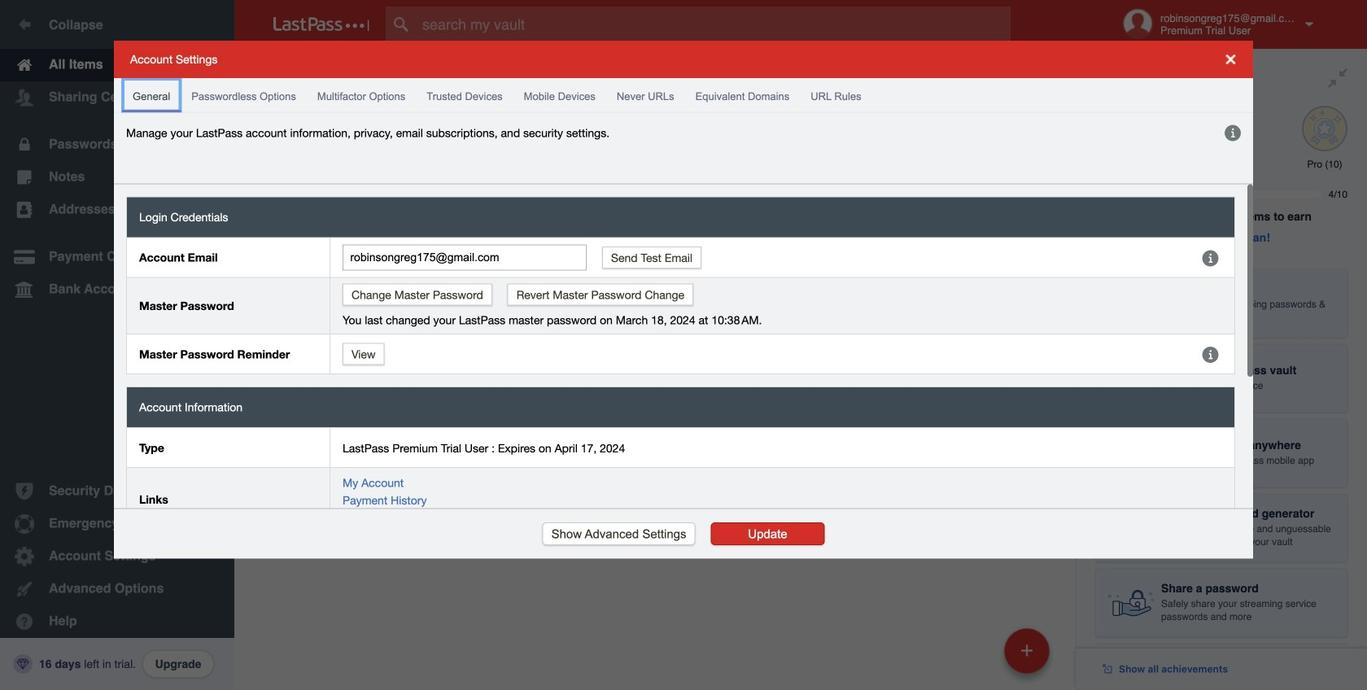 Task type: vqa. For each thing, say whether or not it's contained in the screenshot.
dialog
no



Task type: describe. For each thing, give the bounding box(es) containing it.
Search search field
[[386, 7, 1036, 42]]

search my vault text field
[[386, 7, 1036, 42]]

lastpass image
[[273, 17, 370, 32]]

vault options navigation
[[234, 49, 1076, 98]]



Task type: locate. For each thing, give the bounding box(es) containing it.
new item navigation
[[999, 623, 1060, 690]]

new item image
[[1021, 645, 1033, 656]]

main navigation navigation
[[0, 0, 234, 690]]



